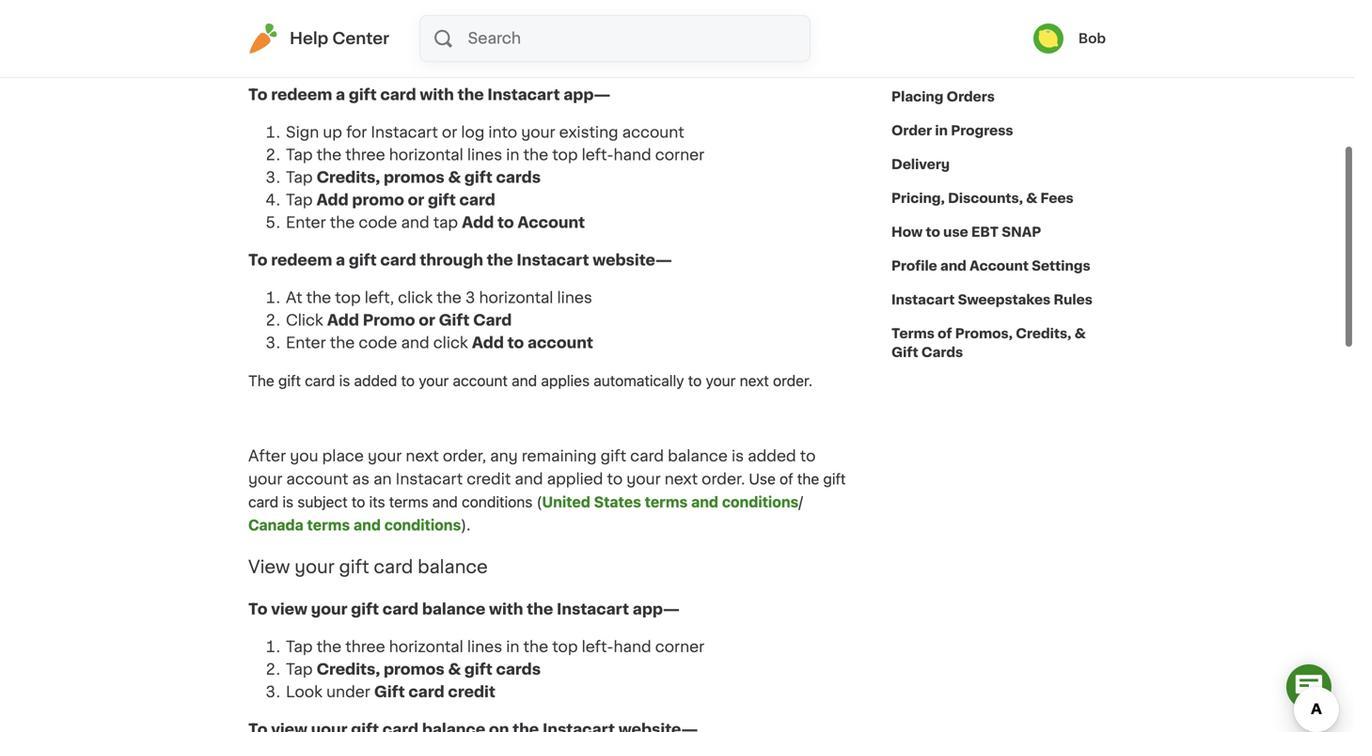 Task type: locate. For each thing, give the bounding box(es) containing it.
account right existing
[[623, 125, 685, 140]]

credit down any
[[467, 472, 511, 487]]

bob
[[1079, 32, 1107, 45]]

1 horizontal spatial terms
[[389, 494, 429, 511]]

that
[[385, 50, 416, 65]]

gift up applied at bottom left
[[601, 449, 627, 464]]

1 vertical spatial with
[[420, 88, 454, 103]]

balance up "united states terms and conditions" link
[[668, 449, 728, 464]]

left-
[[582, 148, 614, 163], [582, 640, 614, 655]]

at
[[296, 27, 312, 42], [286, 291, 303, 306]]

promos down to view your gift card balance with the instacart app—
[[384, 663, 445, 678]]

the gift card is added to your account and applies automatically to your next order.
[[248, 372, 813, 390]]

settings
[[1032, 260, 1091, 273]]

card up "united states terms and conditions" link
[[631, 449, 664, 464]]

1 vertical spatial enter
[[286, 336, 326, 351]]

0 vertical spatial promos
[[384, 170, 445, 185]]

gift down 'canada terms and conditions' link
[[339, 559, 369, 577]]

next
[[740, 372, 769, 390], [406, 449, 439, 464], [665, 472, 698, 487]]

1 vertical spatial is
[[732, 449, 744, 464]]

to inside how to use ebt snap link
[[926, 226, 941, 239]]

4 tap from the top
[[286, 640, 313, 655]]

is inside the use of the gift card is subject to its terms and conditions (
[[283, 494, 294, 511]]

2 code from the top
[[359, 336, 397, 351]]

credit inside after you place your next order, any remaining gift card balance is added to your account as an instacart credit and applied to your next order.
[[467, 472, 511, 487]]

1 corner from the top
[[656, 148, 705, 163]]

1 three from the top
[[346, 148, 385, 163]]

1 tap from the top
[[286, 148, 313, 163]]

click down 3
[[434, 336, 468, 351]]

card up canada
[[248, 494, 279, 511]]

0 vertical spatial lines
[[467, 148, 503, 163]]

terms right states
[[645, 494, 688, 511]]

gift inside terms of promos, credits, & gift cards
[[892, 346, 919, 359]]

1 horizontal spatial you
[[419, 50, 448, 65]]

0 horizontal spatial order.
[[702, 472, 746, 487]]

to up /
[[801, 449, 816, 464]]

credits, down "rules"
[[1016, 327, 1072, 341]]

2 promos from the top
[[384, 663, 445, 678]]

through
[[420, 253, 484, 268]]

shopping with fsa and hsa link
[[892, 46, 1099, 80]]

add right 'tap'
[[462, 215, 494, 231]]

2 vertical spatial lines
[[467, 640, 503, 655]]

account up subject
[[286, 472, 349, 487]]

0 vertical spatial account
[[518, 215, 585, 231]]

0 vertical spatial credits,
[[317, 170, 380, 185]]

to inside 'at the top left, click the 3 horizontal lines click add promo or gift card enter the code and click add to account'
[[508, 336, 524, 351]]

2 horizontal spatial gift
[[892, 346, 919, 359]]

card down that
[[380, 88, 417, 103]]

you inside at this time gift cards can only be purchased, sent, and redeemed within the same country that you live in.
[[419, 50, 448, 65]]

in right order
[[936, 124, 948, 137]]

0 vertical spatial enter
[[286, 215, 326, 231]]

1 vertical spatial cards
[[496, 170, 541, 185]]

1 to from the top
[[248, 88, 268, 103]]

& down to view your gift card balance with the instacart app—
[[448, 663, 461, 678]]

and right sent,
[[682, 27, 711, 42]]

2 corner from the top
[[656, 640, 705, 655]]

1 vertical spatial at
[[286, 291, 303, 306]]

progress
[[952, 124, 1014, 137]]

add left promo
[[317, 193, 349, 208]]

2 to from the top
[[248, 253, 268, 268]]

1 promos from the top
[[384, 170, 445, 185]]

three
[[346, 148, 385, 163], [346, 640, 385, 655]]

and left 'tap'
[[401, 215, 430, 231]]

0 vertical spatial gift
[[439, 313, 470, 328]]

0 vertical spatial top
[[553, 148, 578, 163]]

2 vertical spatial or
[[419, 313, 436, 328]]

2 vertical spatial to
[[248, 603, 268, 618]]

credits, up the 'under' at bottom left
[[317, 663, 380, 678]]

look
[[286, 685, 323, 701]]

1 vertical spatial gift
[[892, 346, 919, 359]]

card right the 'under' at bottom left
[[409, 685, 445, 701]]

an
[[374, 472, 392, 487]]

conditions down use
[[723, 494, 799, 511]]

2 a from the top
[[336, 253, 345, 268]]

0 horizontal spatial you
[[290, 449, 319, 464]]

left- inside tap the three horizontal lines in the top left-hand corner tap credits, promos & gift cards look under gift card credit
[[582, 640, 614, 655]]

instacart
[[488, 88, 560, 103], [371, 125, 438, 140], [517, 253, 589, 268], [892, 294, 955, 307], [396, 472, 463, 487], [557, 603, 630, 618]]

lines inside 'at the top left, click the 3 horizontal lines click add promo or gift card enter the code and click add to account'
[[558, 291, 593, 306]]

credits,
[[317, 170, 380, 185], [1016, 327, 1072, 341], [317, 663, 380, 678]]

canada terms and conditions link
[[248, 517, 461, 534]]

1 horizontal spatial is
[[339, 372, 350, 390]]

conditions up ")."
[[462, 494, 533, 511]]

2 left- from the top
[[582, 640, 614, 655]]

lines inside "sign up for instacart or log into your existing account tap the three horizontal lines in the top left-hand corner tap credits, promos & gift cards tap add promo or gift card enter the code and tap add to account"
[[467, 148, 503, 163]]

add down card
[[472, 336, 504, 351]]

time
[[348, 27, 382, 42]]

gift right use
[[824, 470, 846, 488]]

gift inside after you place your next order, any remaining gift card balance is added to your account as an instacart credit and applied to your next order.
[[601, 449, 627, 464]]

2 vertical spatial gift
[[374, 685, 405, 701]]

and inside the use of the gift card is subject to its terms and conditions (
[[433, 494, 458, 511]]

0 vertical spatial you
[[419, 50, 448, 65]]

placing orders link
[[892, 80, 996, 114]]

card
[[380, 88, 417, 103], [460, 193, 496, 208], [380, 253, 417, 268], [305, 372, 335, 390], [631, 449, 664, 464], [248, 494, 279, 511], [374, 559, 413, 577], [383, 603, 419, 618], [409, 685, 445, 701]]

balance up to view your gift card balance with the instacart app—
[[418, 559, 488, 577]]

to view your gift card balance with the instacart app—
[[248, 603, 680, 618]]

cards inside tap the three horizontal lines in the top left-hand corner tap credits, promos & gift cards look under gift card credit
[[496, 663, 541, 678]]

card inside tap the three horizontal lines in the top left-hand corner tap credits, promos & gift cards look under gift card credit
[[409, 685, 445, 701]]

to for to redeem a gift card with the instacart app—
[[248, 88, 268, 103]]

card inside after you place your next order, any remaining gift card balance is added to your account as an instacart credit and applied to your next order.
[[631, 449, 664, 464]]

and up (
[[515, 472, 543, 487]]

only
[[493, 27, 525, 42]]

conditions down its
[[385, 517, 461, 534]]

promos
[[384, 170, 445, 185], [384, 663, 445, 678]]

2 vertical spatial with
[[489, 603, 524, 618]]

0 vertical spatial with
[[970, 56, 998, 70]]

1 vertical spatial in
[[506, 148, 520, 163]]

redeem up click at the top
[[271, 253, 332, 268]]

hand inside "sign up for instacart or log into your existing account tap the three horizontal lines in the top left-hand corner tap credits, promos & gift cards tap add promo or gift card enter the code and tap add to account"
[[614, 148, 652, 163]]

gift down 3
[[439, 313, 470, 328]]

1 horizontal spatial next
[[665, 472, 698, 487]]

credit down to view your gift card balance with the instacart app—
[[448, 685, 496, 701]]

card right the
[[305, 372, 335, 390]]

with up tap the three horizontal lines in the top left-hand corner tap credits, promos & gift cards look under gift card credit
[[489, 603, 524, 618]]

0 horizontal spatial app—
[[564, 88, 611, 103]]

to inside "sign up for instacart or log into your existing account tap the three horizontal lines in the top left-hand corner tap credits, promos & gift cards tap add promo or gift card enter the code and tap add to account"
[[498, 215, 514, 231]]

in down to view your gift card balance with the instacart app—
[[506, 640, 520, 655]]

0 vertical spatial to
[[248, 88, 268, 103]]

2 three from the top
[[346, 640, 385, 655]]

terms down subject
[[307, 517, 350, 534]]

account inside "sign up for instacart or log into your existing account tap the three horizontal lines in the top left-hand corner tap credits, promos & gift cards tap add promo or gift card enter the code and tap add to account"
[[623, 125, 685, 140]]

instacart inside after you place your next order, any remaining gift card balance is added to your account as an instacart credit and applied to your next order.
[[396, 472, 463, 487]]

horizontal inside tap the three horizontal lines in the top left-hand corner tap credits, promos & gift cards look under gift card credit
[[389, 640, 464, 655]]

in
[[936, 124, 948, 137], [506, 148, 520, 163], [506, 640, 520, 655]]

is up canada
[[283, 494, 294, 511]]

in inside "sign up for instacart or log into your existing account tap the three horizontal lines in the top left-hand corner tap credits, promos & gift cards tap add promo or gift card enter the code and tap add to account"
[[506, 148, 520, 163]]

credit
[[467, 472, 511, 487], [448, 685, 496, 701]]

1 redeem from the top
[[271, 88, 332, 103]]

conditions inside the use of the gift card is subject to its terms and conditions (
[[462, 494, 533, 511]]

2 vertical spatial top
[[553, 640, 578, 655]]

card inside the use of the gift card is subject to its terms and conditions (
[[248, 494, 279, 511]]

country
[[322, 50, 381, 65]]

placing orders
[[892, 90, 996, 104]]

at up same
[[296, 27, 312, 42]]

balance up tap the three horizontal lines in the top left-hand corner tap credits, promos & gift cards look under gift card credit
[[422, 603, 486, 618]]

2 vertical spatial horizontal
[[389, 640, 464, 655]]

credits, up promo
[[317, 170, 380, 185]]

app—
[[564, 88, 611, 103], [633, 603, 680, 618]]

0 vertical spatial in
[[936, 124, 948, 137]]

and down user avatar
[[1031, 56, 1056, 70]]

1 horizontal spatial order.
[[773, 372, 813, 390]]

sent,
[[641, 27, 679, 42]]

purchased,
[[553, 27, 637, 42]]

1 vertical spatial horizontal
[[479, 291, 554, 306]]

1 vertical spatial added
[[748, 449, 797, 464]]

0 vertical spatial code
[[359, 215, 397, 231]]

promos inside "sign up for instacart or log into your existing account tap the three horizontal lines in the top left-hand corner tap credits, promos & gift cards tap add promo or gift card enter the code and tap add to account"
[[384, 170, 445, 185]]

is up "united states terms and conditions" link
[[732, 449, 744, 464]]

applied
[[547, 472, 604, 487]]

pricing, discounts, & fees link
[[892, 182, 1074, 215]]

to down card
[[508, 336, 524, 351]]

1 vertical spatial promos
[[384, 663, 445, 678]]

1 horizontal spatial added
[[748, 449, 797, 464]]

1 horizontal spatial gift
[[439, 313, 470, 328]]

0 vertical spatial order.
[[773, 372, 813, 390]]

2 horizontal spatial terms
[[645, 494, 688, 511]]

of for terms
[[938, 327, 953, 341]]

of right use
[[780, 470, 794, 488]]

lines inside tap the three horizontal lines in the top left-hand corner tap credits, promos & gift cards look under gift card credit
[[467, 640, 503, 655]]

1 vertical spatial three
[[346, 640, 385, 655]]

1 vertical spatial next
[[406, 449, 439, 464]]

at for this
[[296, 27, 312, 42]]

is
[[339, 372, 350, 390], [732, 449, 744, 464], [283, 494, 294, 511]]

view
[[271, 603, 308, 618]]

1 vertical spatial hand
[[614, 640, 652, 655]]

three inside tap the three horizontal lines in the top left-hand corner tap credits, promos & gift cards look under gift card credit
[[346, 640, 385, 655]]

corner
[[656, 148, 705, 163], [656, 640, 705, 655]]

1 vertical spatial left-
[[582, 640, 614, 655]]

and down order,
[[433, 494, 458, 511]]

gift down view your gift card balance
[[351, 603, 379, 618]]

1 vertical spatial to
[[248, 253, 268, 268]]

0 vertical spatial is
[[339, 372, 350, 390]]

and down its
[[354, 517, 381, 534]]

1 vertical spatial code
[[359, 336, 397, 351]]

and inside "sign up for instacart or log into your existing account tap the three horizontal lines in the top left-hand corner tap credits, promos & gift cards tap add promo or gift card enter the code and tap add to account"
[[401, 215, 430, 231]]

and left 'applies'
[[512, 372, 537, 390]]

of inside terms of promos, credits, & gift cards
[[938, 327, 953, 341]]

0 vertical spatial cards
[[415, 27, 458, 42]]

added up use
[[748, 449, 797, 464]]

2 tap from the top
[[286, 170, 313, 185]]

2 horizontal spatial next
[[740, 372, 769, 390]]

at up click at the top
[[286, 291, 303, 306]]

click up promo
[[398, 291, 433, 306]]

code
[[359, 215, 397, 231], [359, 336, 397, 351]]

0 horizontal spatial of
[[780, 470, 794, 488]]

of up cards
[[938, 327, 953, 341]]

to left its
[[352, 494, 365, 511]]

terms
[[892, 327, 935, 341]]

your
[[521, 125, 556, 140], [419, 372, 449, 390], [706, 372, 736, 390], [368, 449, 402, 464], [248, 472, 283, 487], [627, 472, 661, 487], [295, 559, 335, 577], [311, 603, 348, 618]]

1 vertical spatial order.
[[702, 472, 746, 487]]

0 vertical spatial a
[[336, 88, 345, 103]]

3
[[466, 291, 476, 306]]

order. inside after you place your next order, any remaining gift card balance is added to your account as an instacart credit and applied to your next order.
[[702, 472, 746, 487]]

cards
[[415, 27, 458, 42], [496, 170, 541, 185], [496, 663, 541, 678]]

added down promo
[[354, 372, 397, 390]]

2 horizontal spatial conditions
[[723, 494, 799, 511]]

a
[[336, 88, 345, 103], [336, 253, 345, 268]]

card down view your gift card balance
[[383, 603, 419, 618]]

the inside the use of the gift card is subject to its terms and conditions (
[[798, 470, 820, 488]]

at inside 'at the top left, click the 3 horizontal lines click add promo or gift card enter the code and click add to account'
[[286, 291, 303, 306]]

2 vertical spatial is
[[283, 494, 294, 511]]

three up the 'under' at bottom left
[[346, 640, 385, 655]]

with left fsa
[[970, 56, 998, 70]]

1 vertical spatial credit
[[448, 685, 496, 701]]

1 vertical spatial account
[[970, 260, 1029, 273]]

1 code from the top
[[359, 215, 397, 231]]

card up to redeem a gift card through the instacart website—
[[460, 193, 496, 208]]

rules
[[1054, 294, 1093, 307]]

1 vertical spatial redeem
[[271, 253, 332, 268]]

2 vertical spatial balance
[[422, 603, 486, 618]]

placing
[[892, 90, 944, 104]]

1 hand from the top
[[614, 148, 652, 163]]

1 vertical spatial lines
[[558, 291, 593, 306]]

with
[[970, 56, 998, 70], [420, 88, 454, 103], [489, 603, 524, 618]]

2 vertical spatial credits,
[[317, 663, 380, 678]]

enter
[[286, 215, 326, 231], [286, 336, 326, 351]]

2 enter from the top
[[286, 336, 326, 351]]

at inside at this time gift cards can only be purchased, sent, and redeemed within the same country that you live in.
[[296, 27, 312, 42]]

0 vertical spatial click
[[398, 291, 433, 306]]

0 horizontal spatial gift
[[374, 685, 405, 701]]

is inside after you place your next order, any remaining gift card balance is added to your account as an instacart credit and applied to your next order.
[[732, 449, 744, 464]]

help
[[290, 31, 329, 47]]

log
[[461, 125, 485, 140]]

lines down to view your gift card balance with the instacart app—
[[467, 640, 503, 655]]

1 vertical spatial top
[[335, 291, 361, 306]]

gift up that
[[386, 27, 412, 42]]

cards up live
[[415, 27, 458, 42]]

gift right the
[[278, 372, 301, 390]]

& up 'tap'
[[448, 170, 461, 185]]

help center link
[[248, 24, 390, 54]]

three down 'for'
[[346, 148, 385, 163]]

top
[[553, 148, 578, 163], [335, 291, 361, 306], [553, 640, 578, 655]]

lines down log at the left
[[467, 148, 503, 163]]

hand
[[614, 148, 652, 163], [614, 640, 652, 655]]

1 vertical spatial or
[[408, 193, 425, 208]]

1 vertical spatial of
[[780, 470, 794, 488]]

credits, inside terms of promos, credits, & gift cards
[[1016, 327, 1072, 341]]

in.
[[481, 50, 498, 65]]

1 vertical spatial credits,
[[1016, 327, 1072, 341]]

lines up 'applies'
[[558, 291, 593, 306]]

horizontal inside 'at the top left, click the 3 horizontal lines click add promo or gift card enter the code and click add to account'
[[479, 291, 554, 306]]

0 horizontal spatial added
[[354, 372, 397, 390]]

0 horizontal spatial next
[[406, 449, 439, 464]]

add
[[317, 193, 349, 208], [462, 215, 494, 231], [327, 313, 359, 328], [472, 336, 504, 351]]

account
[[518, 215, 585, 231], [970, 260, 1029, 273]]

gift right the 'under' at bottom left
[[374, 685, 405, 701]]

account up 'applies'
[[528, 336, 594, 351]]

0 horizontal spatial conditions
[[385, 517, 461, 534]]

the
[[248, 372, 275, 390]]

0 horizontal spatial account
[[518, 215, 585, 231]]

of
[[938, 327, 953, 341], [780, 470, 794, 488]]

1 vertical spatial app—
[[633, 603, 680, 618]]

top inside "sign up for instacart or log into your existing account tap the three horizontal lines in the top left-hand corner tap credits, promos & gift cards tap add promo or gift card enter the code and tap add to account"
[[553, 148, 578, 163]]

with inside shopping with fsa and hsa link
[[970, 56, 998, 70]]

0 vertical spatial horizontal
[[389, 148, 464, 163]]

enter down click at the top
[[286, 336, 326, 351]]

horizontal up card
[[479, 291, 554, 306]]

0 vertical spatial left-
[[582, 148, 614, 163]]

in down into
[[506, 148, 520, 163]]

note:
[[248, 27, 296, 42]]

is up place
[[339, 372, 350, 390]]

of inside the use of the gift card is subject to its terms and conditions (
[[780, 470, 794, 488]]

cards down into
[[496, 170, 541, 185]]

1 horizontal spatial app—
[[633, 603, 680, 618]]

top inside tap the three horizontal lines in the top left-hand corner tap credits, promos & gift cards look under gift card credit
[[553, 640, 578, 655]]

balance inside after you place your next order, any remaining gift card balance is added to your account as an instacart credit and applied to your next order.
[[668, 449, 728, 464]]

card down 'canada terms and conditions' link
[[374, 559, 413, 577]]

gift inside tap the three horizontal lines in the top left-hand corner tap credits, promos & gift cards look under gift card credit
[[374, 685, 405, 701]]

3 to from the top
[[248, 603, 268, 618]]

at this time gift cards can only be purchased, sent, and redeemed within the same country that you live in.
[[248, 27, 842, 65]]

1 enter from the top
[[286, 215, 326, 231]]

shopping
[[903, 56, 967, 70]]

and right states
[[692, 494, 719, 511]]

0 horizontal spatial is
[[283, 494, 294, 511]]

with down live
[[420, 88, 454, 103]]

conditions
[[462, 494, 533, 511], [723, 494, 799, 511], [385, 517, 461, 534]]

enter down the sign
[[286, 215, 326, 231]]

gift inside the use of the gift card is subject to its terms and conditions (
[[824, 470, 846, 488]]

horizontal down log at the left
[[389, 148, 464, 163]]

0 vertical spatial corner
[[656, 148, 705, 163]]

0 vertical spatial app—
[[564, 88, 611, 103]]

1 horizontal spatial conditions
[[462, 494, 533, 511]]

1 vertical spatial balance
[[418, 559, 488, 577]]

0 vertical spatial of
[[938, 327, 953, 341]]

or
[[442, 125, 458, 140], [408, 193, 425, 208], [419, 313, 436, 328]]

you left live
[[419, 50, 448, 65]]

0 vertical spatial balance
[[668, 449, 728, 464]]

2 vertical spatial cards
[[496, 663, 541, 678]]

2 horizontal spatial is
[[732, 449, 744, 464]]

cards inside "sign up for instacart or log into your existing account tap the three horizontal lines in the top left-hand corner tap credits, promos & gift cards tap add promo or gift card enter the code and tap add to account"
[[496, 170, 541, 185]]

& inside "sign up for instacart or log into your existing account tap the three horizontal lines in the top left-hand corner tap credits, promos & gift cards tap add promo or gift card enter the code and tap add to account"
[[448, 170, 461, 185]]

cards down to view your gift card balance with the instacart app—
[[496, 663, 541, 678]]

credits, inside tap the three horizontal lines in the top left-hand corner tap credits, promos & gift cards look under gift card credit
[[317, 663, 380, 678]]

tap the three horizontal lines in the top left-hand corner tap credits, promos & gift cards look under gift card credit
[[286, 640, 705, 701]]

0 vertical spatial credit
[[467, 472, 511, 487]]

promos up promo
[[384, 170, 445, 185]]

gift up left,
[[349, 253, 377, 268]]

your inside "sign up for instacart or log into your existing account tap the three horizontal lines in the top left-hand corner tap credits, promos & gift cards tap add promo or gift card enter the code and tap add to account"
[[521, 125, 556, 140]]

horizontal
[[389, 148, 464, 163], [479, 291, 554, 306], [389, 640, 464, 655]]

0 vertical spatial hand
[[614, 148, 652, 163]]

0 horizontal spatial terms
[[307, 517, 350, 534]]

gift down terms
[[892, 346, 919, 359]]

2 redeem from the top
[[271, 253, 332, 268]]

credit inside tap the three horizontal lines in the top left-hand corner tap credits, promos & gift cards look under gift card credit
[[448, 685, 496, 701]]

to
[[498, 215, 514, 231], [926, 226, 941, 239], [508, 336, 524, 351], [401, 372, 415, 390], [689, 372, 702, 390], [801, 449, 816, 464], [607, 472, 623, 487], [352, 494, 365, 511]]

0 vertical spatial or
[[442, 125, 458, 140]]

center
[[333, 31, 390, 47]]

1 left- from the top
[[582, 148, 614, 163]]

gift
[[439, 313, 470, 328], [892, 346, 919, 359], [374, 685, 405, 701]]

2 vertical spatial in
[[506, 640, 520, 655]]

at for the
[[286, 291, 303, 306]]

0 vertical spatial redeem
[[271, 88, 332, 103]]

to up to redeem a gift card through the instacart website—
[[498, 215, 514, 231]]

2 hand from the top
[[614, 640, 652, 655]]

0 vertical spatial three
[[346, 148, 385, 163]]

you right the after
[[290, 449, 319, 464]]

to redeem a gift card with the instacart app—
[[248, 88, 614, 103]]

gift inside 'at the top left, click the 3 horizontal lines click add promo or gift card enter the code and click add to account'
[[439, 313, 470, 328]]

any
[[490, 449, 518, 464]]

united
[[542, 494, 591, 511]]

redeem up the sign
[[271, 88, 332, 103]]

0 vertical spatial at
[[296, 27, 312, 42]]

horizontal down to view your gift card balance with the instacart app—
[[389, 640, 464, 655]]

or inside 'at the top left, click the 3 horizontal lines click add promo or gift card enter the code and click add to account'
[[419, 313, 436, 328]]

2 vertical spatial next
[[665, 472, 698, 487]]

instacart sweepstakes rules
[[892, 294, 1093, 307]]

gift down to view your gift card balance with the instacart app—
[[465, 663, 493, 678]]

1 a from the top
[[336, 88, 345, 103]]

& down "rules"
[[1075, 327, 1087, 341]]

how to use ebt snap link
[[892, 215, 1042, 249]]



Task type: vqa. For each thing, say whether or not it's contained in the screenshot.
SEARCH field
no



Task type: describe. For each thing, give the bounding box(es) containing it.
(
[[537, 494, 542, 511]]

top inside 'at the top left, click the 3 horizontal lines click add promo or gift card enter the code and click add to account'
[[335, 291, 361, 306]]

view your gift card balance
[[248, 559, 488, 577]]

instacart inside "sign up for instacart or log into your existing account tap the three horizontal lines in the top left-hand corner tap credits, promos & gift cards tap add promo or gift card enter the code and tap add to account"
[[371, 125, 438, 140]]

the inside at this time gift cards can only be purchased, sent, and redeemed within the same country that you live in.
[[248, 50, 273, 65]]

live
[[452, 50, 477, 65]]

applies
[[541, 372, 590, 390]]

credits, inside "sign up for instacart or log into your existing account tap the three horizontal lines in the top left-hand corner tap credits, promos & gift cards tap add promo or gift card enter the code and tap add to account"
[[317, 170, 380, 185]]

hand inside tap the three horizontal lines in the top left-hand corner tap credits, promos & gift cards look under gift card credit
[[614, 640, 652, 655]]

three inside "sign up for instacart or log into your existing account tap the three horizontal lines in the top left-hand corner tap credits, promos & gift cards tap add promo or gift card enter the code and tap add to account"
[[346, 148, 385, 163]]

profile and account settings link
[[892, 249, 1091, 283]]

terms of promos, credits, & gift cards
[[892, 327, 1087, 359]]

horizontal inside "sign up for instacart or log into your existing account tap the three horizontal lines in the top left-hand corner tap credits, promos & gift cards tap add promo or gift card enter the code and tap add to account"
[[389, 148, 464, 163]]

user avatar image
[[1034, 24, 1064, 54]]

to redeem a gift card through the instacart website—
[[248, 253, 673, 268]]

you inside after you place your next order, any remaining gift card balance is added to your account as an instacart credit and applied to your next order.
[[290, 449, 319, 464]]

redeem for to redeem a gift card through the instacart website—
[[271, 253, 332, 268]]

order in progress link
[[892, 114, 1014, 148]]

into
[[489, 125, 518, 140]]

3 tap from the top
[[286, 193, 313, 208]]

its
[[369, 494, 385, 511]]

0 horizontal spatial with
[[420, 88, 454, 103]]

help center
[[290, 31, 390, 47]]

click
[[286, 313, 323, 328]]

at the top left, click the 3 horizontal lines click add promo or gift card enter the code and click add to account
[[286, 291, 594, 351]]

delivery link
[[892, 148, 950, 182]]

& inside terms of promos, credits, & gift cards
[[1075, 327, 1087, 341]]

pricing,
[[892, 192, 945, 205]]

1 horizontal spatial with
[[489, 603, 524, 618]]

gift inside at this time gift cards can only be purchased, sent, and redeemed within the same country that you live in.
[[386, 27, 412, 42]]

and inside 'at the top left, click the 3 horizontal lines click add promo or gift card enter the code and click add to account'
[[401, 336, 430, 351]]

add right click at the top
[[327, 313, 359, 328]]

use of the gift card is subject to its terms and conditions (
[[248, 470, 846, 511]]

corner inside tap the three horizontal lines in the top left-hand corner tap credits, promos & gift cards look under gift card credit
[[656, 640, 705, 655]]

of for use
[[780, 470, 794, 488]]

profile
[[892, 260, 938, 273]]

0 vertical spatial next
[[740, 372, 769, 390]]

1 vertical spatial click
[[434, 336, 468, 351]]

to right automatically
[[689, 372, 702, 390]]

instacart image
[[248, 24, 279, 54]]

existing
[[560, 125, 619, 140]]

fees
[[1041, 192, 1074, 205]]

gift up 'tap'
[[428, 193, 456, 208]]

view
[[248, 559, 290, 577]]

& left fees
[[1027, 192, 1038, 205]]

use
[[944, 226, 969, 239]]

order
[[892, 124, 933, 137]]

how
[[892, 226, 923, 239]]

website—
[[593, 253, 673, 268]]

automatically
[[594, 372, 685, 390]]

for
[[346, 125, 367, 140]]

after you place your next order, any remaining gift card balance is added to your account as an instacart credit and applied to your next order.
[[248, 449, 816, 487]]

profile and account settings
[[892, 260, 1091, 273]]

cards inside at this time gift cards can only be purchased, sent, and redeemed within the same country that you live in.
[[415, 27, 458, 42]]

).
[[461, 517, 471, 534]]

to down promo
[[401, 372, 415, 390]]

card inside "sign up for instacart or log into your existing account tap the three horizontal lines in the top left-hand corner tap credits, promos & gift cards tap add promo or gift card enter the code and tap add to account"
[[460, 193, 496, 208]]

to for to view your gift card balance with the instacart app—
[[248, 603, 268, 618]]

left,
[[365, 291, 394, 306]]

can
[[461, 27, 489, 42]]

pricing, discounts, & fees
[[892, 192, 1074, 205]]

and down use
[[941, 260, 967, 273]]

bob link
[[1034, 24, 1107, 54]]

subject
[[298, 494, 348, 511]]

account down card
[[453, 372, 508, 390]]

to for to redeem a gift card through the instacart website—
[[248, 253, 268, 268]]

hsa
[[1059, 56, 1088, 70]]

delivery
[[892, 158, 950, 171]]

5 tap from the top
[[286, 663, 313, 678]]

sign
[[286, 125, 319, 140]]

account inside after you place your next order, any remaining gift card balance is added to your account as an instacart credit and applied to your next order.
[[286, 472, 349, 487]]

shopping with fsa and hsa
[[903, 56, 1088, 70]]

code inside 'at the top left, click the 3 horizontal lines click add promo or gift card enter the code and click add to account'
[[359, 336, 397, 351]]

cards
[[922, 346, 964, 359]]

terms inside the use of the gift card is subject to its terms and conditions (
[[389, 494, 429, 511]]

snap
[[1002, 226, 1042, 239]]

sweepstakes
[[959, 294, 1051, 307]]

use
[[749, 470, 776, 488]]

a for through
[[336, 253, 345, 268]]

instacart sweepstakes rules link
[[892, 283, 1093, 317]]

order in progress
[[892, 124, 1014, 137]]

and inside at this time gift cards can only be purchased, sent, and redeemed within the same country that you live in.
[[682, 27, 711, 42]]

promo
[[363, 313, 415, 328]]

redeemed
[[715, 27, 792, 42]]

card up left,
[[380, 253, 417, 268]]

& inside tap the three horizontal lines in the top left-hand corner tap credits, promos & gift cards look under gift card credit
[[448, 663, 461, 678]]

and inside after you place your next order, any remaining gift card balance is added to your account as an instacart credit and applied to your next order.
[[515, 472, 543, 487]]

a for with
[[336, 88, 345, 103]]

in inside tap the three horizontal lines in the top left-hand corner tap credits, promos & gift cards look under gift card credit
[[506, 640, 520, 655]]

states
[[594, 494, 642, 511]]

gift up 'for'
[[349, 88, 377, 103]]

left- inside "sign up for instacart or log into your existing account tap the three horizontal lines in the top left-hand corner tap credits, promos & gift cards tap add promo or gift card enter the code and tap add to account"
[[582, 148, 614, 163]]

this
[[316, 27, 344, 42]]

order,
[[443, 449, 487, 464]]

to up states
[[607, 472, 623, 487]]

1 horizontal spatial account
[[970, 260, 1029, 273]]

corner inside "sign up for instacart or log into your existing account tap the three horizontal lines in the top left-hand corner tap credits, promos & gift cards tap add promo or gift card enter the code and tap add to account"
[[656, 148, 705, 163]]

gift inside tap the three horizontal lines in the top left-hand corner tap credits, promos & gift cards look under gift card credit
[[465, 663, 493, 678]]

promo
[[352, 193, 404, 208]]

to inside the use of the gift card is subject to its terms and conditions (
[[352, 494, 365, 511]]

after
[[248, 449, 286, 464]]

promos,
[[956, 327, 1013, 341]]

redeem for to redeem a gift card with the instacart app—
[[271, 88, 332, 103]]

0 vertical spatial added
[[354, 372, 397, 390]]

place
[[322, 449, 364, 464]]

united states terms and conditions link
[[542, 494, 799, 511]]

discounts,
[[949, 192, 1024, 205]]

canada
[[248, 517, 304, 534]]

united states terms and conditions / canada terms and conditions ).
[[248, 494, 803, 534]]

ebt
[[972, 226, 999, 239]]

terms of promos, credits, & gift cards link
[[892, 317, 1107, 370]]

account inside 'at the top left, click the 3 horizontal lines click add promo or gift card enter the code and click add to account'
[[528, 336, 594, 351]]

orders
[[947, 90, 996, 104]]

gift down log at the left
[[465, 170, 493, 185]]

Search search field
[[466, 16, 810, 61]]

same
[[277, 50, 319, 65]]

added inside after you place your next order, any remaining gift card balance is added to your account as an instacart credit and applied to your next order.
[[748, 449, 797, 464]]

sign up for instacart or log into your existing account tap the three horizontal lines in the top left-hand corner tap credits, promos & gift cards tap add promo or gift card enter the code and tap add to account
[[286, 125, 705, 231]]

enter inside 'at the top left, click the 3 horizontal lines click add promo or gift card enter the code and click add to account'
[[286, 336, 326, 351]]

up
[[323, 125, 342, 140]]

tap
[[434, 215, 458, 231]]

be
[[529, 27, 549, 42]]

card
[[473, 313, 512, 328]]

within
[[796, 27, 842, 42]]

code inside "sign up for instacart or log into your existing account tap the three horizontal lines in the top left-hand corner tap credits, promos & gift cards tap add promo or gift card enter the code and tap add to account"
[[359, 215, 397, 231]]

promos inside tap the three horizontal lines in the top left-hand corner tap credits, promos & gift cards look under gift card credit
[[384, 663, 445, 678]]

remaining
[[522, 449, 597, 464]]

enter inside "sign up for instacart or log into your existing account tap the three horizontal lines in the top left-hand corner tap credits, promos & gift cards tap add promo or gift card enter the code and tap add to account"
[[286, 215, 326, 231]]

account inside "sign up for instacart or log into your existing account tap the three horizontal lines in the top left-hand corner tap credits, promos & gift cards tap add promo or gift card enter the code and tap add to account"
[[518, 215, 585, 231]]



